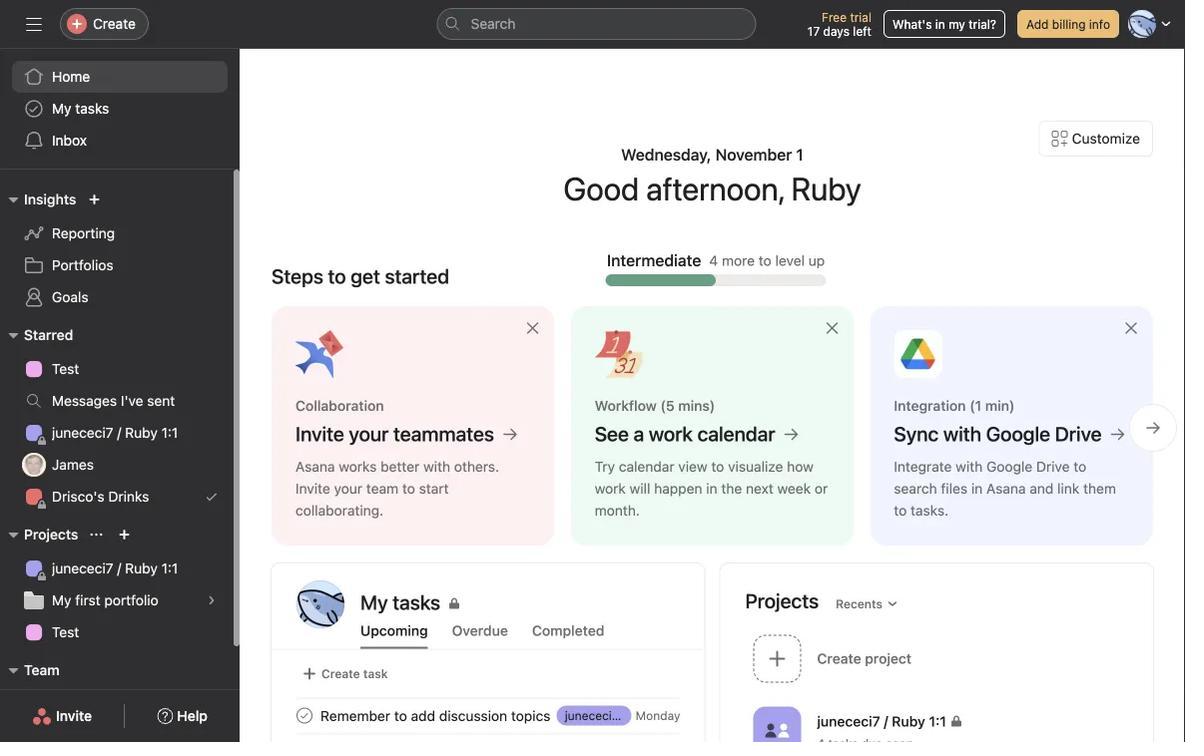Task type: locate. For each thing, give the bounding box(es) containing it.
customize button
[[1039, 121, 1153, 157]]

to left level
[[759, 252, 772, 269]]

projects left recents
[[745, 590, 819, 613]]

reporting link
[[12, 218, 228, 250]]

0 vertical spatial work
[[649, 422, 693, 446]]

test down first
[[52, 625, 79, 641]]

dismiss image for sync with google drive
[[1123, 321, 1139, 336]]

1 vertical spatial next
[[601, 708, 628, 725]]

2 test link from the top
[[12, 617, 228, 649]]

new image
[[88, 194, 100, 206]]

my inside global element
[[52, 100, 71, 117]]

0 vertical spatial google
[[986, 422, 1050, 446]]

1 vertical spatial test
[[52, 625, 79, 641]]

the right for at the bottom left of page
[[576, 708, 597, 725]]

1 vertical spatial my
[[52, 593, 71, 609]]

junececi7 / ruby 1:1 link down 'create project' link
[[745, 701, 1129, 743]]

1 test from the top
[[52, 361, 79, 377]]

test link down portfolio
[[12, 617, 228, 649]]

asana inside integrate with google drive to search files in asana and link them to tasks.
[[986, 481, 1026, 497]]

google inside integrate with google drive to search files in asana and link them to tasks.
[[987, 459, 1033, 475]]

0 horizontal spatial the
[[576, 708, 597, 725]]

0 horizontal spatial in
[[706, 481, 718, 497]]

in inside try calendar view to visualize how work will happen in the next week or month.
[[706, 481, 718, 497]]

invite up collaborating.
[[296, 481, 330, 497]]

what's
[[893, 17, 932, 31]]

0 vertical spatial drive
[[1055, 422, 1102, 446]]

/ inside projects element
[[117, 561, 121, 577]]

0 horizontal spatial calendar
[[619, 459, 675, 475]]

projects inside dropdown button
[[24, 527, 78, 543]]

steps to get started
[[272, 265, 449, 288]]

work right a
[[649, 422, 693, 446]]

global element
[[0, 49, 240, 169]]

them
[[1083, 481, 1116, 497]]

with
[[943, 422, 982, 446], [423, 459, 450, 475], [956, 459, 983, 475]]

drisco's drinks
[[52, 489, 149, 505]]

junececi7 / ruby 1:1 inside starred element
[[52, 425, 178, 441]]

0 vertical spatial test
[[52, 361, 79, 377]]

2 vertical spatial invite
[[56, 708, 92, 725]]

0 vertical spatial test link
[[12, 353, 228, 385]]

junececi7 / ruby 1:1 down messages i've sent
[[52, 425, 178, 441]]

good
[[563, 170, 639, 208]]

asana works better with others. invite your team to start collaborating.
[[296, 459, 499, 519]]

see
[[595, 422, 629, 446]]

0 horizontal spatial work
[[595, 481, 626, 497]]

start
[[419, 481, 449, 497]]

integration (1 min)
[[894, 398, 1015, 414]]

trial
[[850, 10, 872, 24]]

2 horizontal spatial in
[[971, 481, 983, 497]]

1 dismiss image from the left
[[824, 321, 840, 336]]

next down visualize at the bottom right of the page
[[746, 481, 774, 497]]

0 vertical spatial next
[[746, 481, 774, 497]]

junececi7 up first
[[52, 561, 113, 577]]

info
[[1089, 17, 1110, 31]]

drive up link
[[1055, 422, 1102, 446]]

your up collaborating.
[[334, 481, 362, 497]]

drive for integrate with google drive to search files in asana and link them to tasks.
[[1036, 459, 1070, 475]]

1 vertical spatial calendar
[[619, 459, 675, 475]]

test link up messages i've sent
[[12, 353, 228, 385]]

create inside button
[[322, 667, 360, 681]]

1 vertical spatial work
[[595, 481, 626, 497]]

insights element
[[0, 182, 240, 318]]

week
[[777, 481, 811, 497]]

0 vertical spatial the
[[721, 481, 742, 497]]

help
[[177, 708, 208, 725]]

invite down team
[[56, 708, 92, 725]]

to left add
[[394, 708, 407, 725]]

my tasks link
[[12, 93, 228, 125]]

1 horizontal spatial work
[[649, 422, 693, 446]]

to down better
[[402, 481, 415, 497]]

0 vertical spatial my
[[52, 100, 71, 117]]

team
[[366, 481, 399, 497]]

ruby down i've
[[125, 425, 158, 441]]

my inside projects element
[[52, 593, 71, 609]]

calendar up visualize at the bottom right of the page
[[698, 422, 775, 446]]

1:1 inside starred element
[[161, 425, 178, 441]]

ruby right for at the bottom left of page
[[629, 709, 657, 723]]

ruby
[[791, 170, 861, 208], [125, 425, 158, 441], [125, 561, 158, 577], [629, 709, 657, 723], [892, 714, 925, 730]]

next left "monday" button
[[601, 708, 628, 725]]

with up start
[[423, 459, 450, 475]]

in left my
[[935, 17, 945, 31]]

invite for invite your teammates
[[296, 422, 344, 446]]

work down try
[[595, 481, 626, 497]]

next inside try calendar view to visualize how work will happen in the next week or month.
[[746, 481, 774, 497]]

google down "sync with google drive"
[[987, 459, 1033, 475]]

dismiss image
[[824, 321, 840, 336], [1123, 321, 1139, 336]]

drive
[[1055, 422, 1102, 446], [1036, 459, 1070, 475]]

my tasks
[[360, 591, 440, 615]]

invite down collaboration
[[296, 422, 344, 446]]

/ down create project
[[884, 714, 888, 730]]

with up files
[[956, 459, 983, 475]]

1 my from the top
[[52, 100, 71, 117]]

workflow (5 mins)
[[595, 398, 715, 414]]

my left first
[[52, 593, 71, 609]]

to
[[759, 252, 772, 269], [328, 265, 346, 288], [711, 459, 724, 475], [1074, 459, 1087, 475], [402, 481, 415, 497], [894, 503, 907, 519], [394, 708, 407, 725]]

drive up "and"
[[1036, 459, 1070, 475]]

show options, current sort, top image
[[90, 529, 102, 541]]

/ down messages i've sent link
[[117, 425, 121, 441]]

google for sync
[[986, 422, 1050, 446]]

0 horizontal spatial asana
[[296, 459, 335, 475]]

0 vertical spatial your
[[349, 422, 389, 446]]

drinks
[[108, 489, 149, 505]]

0 vertical spatial invite
[[296, 422, 344, 446]]

my left tasks at the left top of page
[[52, 100, 71, 117]]

junececi7 inside starred element
[[52, 425, 113, 441]]

with inside 'asana works better with others. invite your team to start collaborating.'
[[423, 459, 450, 475]]

junececi7 down the messages
[[52, 425, 113, 441]]

1:1
[[161, 425, 178, 441], [161, 561, 178, 577], [661, 709, 676, 723], [929, 714, 946, 730]]

up
[[809, 252, 825, 269]]

0 vertical spatial asana
[[296, 459, 335, 475]]

1 horizontal spatial create
[[322, 667, 360, 681]]

0 horizontal spatial create
[[93, 15, 136, 32]]

for
[[554, 708, 572, 725]]

portfolios
[[52, 257, 113, 274]]

invite inside button
[[56, 708, 92, 725]]

month.
[[595, 503, 640, 519]]

test up the messages
[[52, 361, 79, 377]]

1 vertical spatial the
[[576, 708, 597, 725]]

1 horizontal spatial the
[[721, 481, 742, 497]]

intermediate
[[607, 251, 701, 270]]

the inside try calendar view to visualize how work will happen in the next week or month.
[[721, 481, 742, 497]]

create up home link
[[93, 15, 136, 32]]

in right files
[[971, 481, 983, 497]]

1 vertical spatial drive
[[1036, 459, 1070, 475]]

trial?
[[969, 17, 996, 31]]

ruby inside wednesday, november 1 good afternoon, ruby
[[791, 170, 861, 208]]

junececi7 / ruby 1:1 inside projects element
[[52, 561, 178, 577]]

my tasks link
[[360, 589, 679, 618]]

test
[[52, 361, 79, 377], [52, 625, 79, 641]]

will
[[630, 481, 650, 497]]

sync
[[894, 422, 939, 446]]

reporting
[[52, 225, 115, 242]]

1 horizontal spatial dismiss image
[[1123, 321, 1139, 336]]

1 test link from the top
[[12, 353, 228, 385]]

my first portfolio link
[[12, 585, 228, 617]]

calendar up the will
[[619, 459, 675, 475]]

1 horizontal spatial in
[[935, 17, 945, 31]]

your up "works"
[[349, 422, 389, 446]]

the down visualize at the bottom right of the page
[[721, 481, 742, 497]]

1 vertical spatial projects
[[745, 590, 819, 613]]

Completed checkbox
[[293, 704, 317, 728]]

invite for invite
[[56, 708, 92, 725]]

what's in my trial? button
[[884, 10, 1005, 38]]

junececi7 down create project
[[817, 714, 880, 730]]

1 vertical spatial invite
[[296, 481, 330, 497]]

4
[[709, 252, 718, 269]]

topics
[[511, 708, 551, 725]]

calendar inside try calendar view to visualize how work will happen in the next week or month.
[[619, 459, 675, 475]]

your inside 'asana works better with others. invite your team to start collaborating.'
[[334, 481, 362, 497]]

starred button
[[0, 324, 73, 347]]

0 horizontal spatial next
[[601, 708, 628, 725]]

/ up my first portfolio link
[[117, 561, 121, 577]]

my tasks
[[52, 100, 109, 117]]

discussion
[[439, 708, 507, 725]]

junececi7 / ruby 1:1 link
[[12, 417, 228, 449], [12, 553, 228, 585], [745, 701, 1129, 743], [557, 706, 676, 726]]

/
[[117, 425, 121, 441], [117, 561, 121, 577], [622, 709, 626, 723], [884, 714, 888, 730]]

and
[[1030, 481, 1054, 497]]

customize
[[1072, 130, 1140, 147]]

1 vertical spatial asana
[[986, 481, 1026, 497]]

try
[[595, 459, 615, 475]]

2 dismiss image from the left
[[1123, 321, 1139, 336]]

drive inside integrate with google drive to search files in asana and link them to tasks.
[[1036, 459, 1070, 475]]

(5 mins)
[[660, 398, 715, 414]]

google for integrate
[[987, 459, 1033, 475]]

projects element
[[0, 517, 240, 653]]

sent
[[147, 393, 175, 409]]

asana left "works"
[[296, 459, 335, 475]]

my
[[52, 100, 71, 117], [52, 593, 71, 609]]

1 vertical spatial test link
[[12, 617, 228, 649]]

1 vertical spatial your
[[334, 481, 362, 497]]

next
[[746, 481, 774, 497], [601, 708, 628, 725]]

ruby up portfolio
[[125, 561, 158, 577]]

17
[[808, 24, 820, 38]]

my for my first portfolio
[[52, 593, 71, 609]]

files
[[941, 481, 968, 497]]

0 vertical spatial create
[[93, 15, 136, 32]]

0 horizontal spatial projects
[[24, 527, 78, 543]]

1 horizontal spatial projects
[[745, 590, 819, 613]]

1 horizontal spatial next
[[746, 481, 774, 497]]

test inside projects element
[[52, 625, 79, 641]]

work
[[649, 422, 693, 446], [595, 481, 626, 497]]

first
[[75, 593, 100, 609]]

workflow
[[595, 398, 657, 414]]

link
[[1057, 481, 1080, 497]]

1 horizontal spatial asana
[[986, 481, 1026, 497]]

ruby down 1
[[791, 170, 861, 208]]

with down the integration (1 min)
[[943, 422, 982, 446]]

in inside integrate with google drive to search files in asana and link them to tasks.
[[971, 481, 983, 497]]

0 horizontal spatial dismiss image
[[824, 321, 840, 336]]

(1 min)
[[970, 398, 1015, 414]]

my for my tasks
[[52, 100, 71, 117]]

test link
[[12, 353, 228, 385], [12, 617, 228, 649]]

search list box
[[437, 8, 756, 40]]

completed button
[[532, 623, 605, 650]]

create left task
[[322, 667, 360, 681]]

asana left "and"
[[986, 481, 1026, 497]]

2 my from the top
[[52, 593, 71, 609]]

junececi7 / ruby 1:1 up my first portfolio link
[[52, 561, 178, 577]]

november
[[715, 145, 792, 164]]

google down the (1 min)
[[986, 422, 1050, 446]]

1 horizontal spatial calendar
[[698, 422, 775, 446]]

ra button
[[297, 581, 344, 629]]

collaborating.
[[296, 503, 384, 519]]

with for sync
[[943, 422, 982, 446]]

create inside dropdown button
[[93, 15, 136, 32]]

your
[[349, 422, 389, 446], [334, 481, 362, 497]]

0 vertical spatial projects
[[24, 527, 78, 543]]

1 vertical spatial create
[[322, 667, 360, 681]]

to right view
[[711, 459, 724, 475]]

2 test from the top
[[52, 625, 79, 641]]

0 vertical spatial calendar
[[698, 422, 775, 446]]

afternoon,
[[646, 170, 784, 208]]

with inside integrate with google drive to search files in asana and link them to tasks.
[[956, 459, 983, 475]]

in down view
[[706, 481, 718, 497]]

projects
[[24, 527, 78, 543], [745, 590, 819, 613]]

1 vertical spatial google
[[987, 459, 1033, 475]]

home link
[[12, 61, 228, 93]]

create
[[93, 15, 136, 32], [322, 667, 360, 681]]

junececi7
[[52, 425, 113, 441], [52, 561, 113, 577], [565, 709, 619, 723], [817, 714, 880, 730]]

1:1 inside projects element
[[161, 561, 178, 577]]

more
[[722, 252, 755, 269]]

integrate with google drive to search files in asana and link them to tasks.
[[894, 459, 1116, 519]]

recents
[[836, 598, 883, 612]]

projects left show options, current sort, top 'icon' on the left
[[24, 527, 78, 543]]



Task type: vqa. For each thing, say whether or not it's contained in the screenshot.
Cross- within the Projects element
no



Task type: describe. For each thing, give the bounding box(es) containing it.
ja
[[27, 458, 40, 472]]

collaboration
[[296, 398, 384, 414]]

create for create task
[[322, 667, 360, 681]]

add
[[1026, 17, 1049, 31]]

create task
[[322, 667, 388, 681]]

with for integrate
[[956, 459, 983, 475]]

team
[[24, 662, 60, 679]]

recents button
[[827, 591, 908, 619]]

junececi7 / ruby 1:1 link right 'topics'
[[557, 706, 676, 726]]

hide sidebar image
[[26, 16, 42, 32]]

visualize
[[728, 459, 783, 475]]

to inside intermediate 4 more to level up
[[759, 252, 772, 269]]

portfolio
[[104, 593, 159, 609]]

people image
[[765, 719, 789, 743]]

others.
[[454, 459, 499, 475]]

happen
[[654, 481, 702, 497]]

to inside 'asana works better with others. invite your team to start collaborating.'
[[402, 481, 415, 497]]

james
[[52, 457, 94, 473]]

upcoming button
[[360, 623, 428, 650]]

intermediate 4 more to level up
[[607, 251, 825, 270]]

ruby inside projects element
[[125, 561, 158, 577]]

upcoming
[[360, 623, 428, 640]]

what's in my trial?
[[893, 17, 996, 31]]

messages
[[52, 393, 117, 409]]

how
[[787, 459, 814, 475]]

remember to add discussion topics for the next meeting
[[321, 708, 684, 725]]

days
[[823, 24, 850, 38]]

create task button
[[297, 660, 393, 688]]

teams element
[[0, 653, 240, 725]]

completed
[[532, 623, 605, 640]]

get started
[[351, 265, 449, 288]]

search button
[[437, 8, 756, 40]]

invite your teammates
[[296, 422, 494, 446]]

/ inside starred element
[[117, 425, 121, 441]]

tasks.
[[911, 503, 949, 519]]

to up link
[[1074, 459, 1087, 475]]

add billing info
[[1026, 17, 1110, 31]]

inbox
[[52, 132, 87, 149]]

asana inside 'asana works better with others. invite your team to start collaborating.'
[[296, 459, 335, 475]]

home
[[52, 68, 90, 85]]

wednesday, november 1 good afternoon, ruby
[[563, 145, 861, 208]]

a
[[634, 422, 644, 446]]

create project
[[817, 651, 912, 667]]

meeting
[[632, 708, 684, 725]]

insights
[[24, 191, 76, 208]]

my
[[949, 17, 965, 31]]

try calendar view to visualize how work will happen in the next week or month.
[[595, 459, 828, 519]]

1
[[796, 145, 804, 164]]

tasks
[[75, 100, 109, 117]]

create project link
[[745, 629, 1129, 693]]

overdue
[[452, 623, 508, 640]]

search
[[471, 15, 516, 32]]

drisco's
[[52, 489, 105, 505]]

junececi7 inside projects element
[[52, 561, 113, 577]]

junececi7 / ruby 1:1 link up portfolio
[[12, 553, 228, 585]]

junececi7 right 'topics'
[[565, 709, 619, 723]]

sync with google drive
[[894, 422, 1102, 446]]

work inside try calendar view to visualize how work will happen in the next week or month.
[[595, 481, 626, 497]]

create button
[[60, 8, 149, 40]]

i've
[[121, 393, 143, 409]]

invite inside 'asana works better with others. invite your team to start collaborating.'
[[296, 481, 330, 497]]

wednesday,
[[621, 145, 711, 164]]

completed image
[[293, 704, 317, 728]]

junececi7 / ruby 1:1 right 'topics'
[[565, 709, 676, 723]]

integrate
[[894, 459, 952, 475]]

integration
[[894, 398, 966, 414]]

dismiss image for see a work calendar
[[824, 321, 840, 336]]

better
[[381, 459, 420, 475]]

starred element
[[0, 318, 240, 517]]

free
[[822, 10, 847, 24]]

monday button
[[636, 709, 680, 723]]

monday
[[636, 709, 680, 723]]

invite button
[[19, 699, 105, 735]]

drisco's drinks link
[[12, 481, 228, 513]]

add billing info button
[[1017, 10, 1119, 38]]

left
[[853, 24, 872, 38]]

junececi7 / ruby 1:1 link down messages i've sent
[[12, 417, 228, 449]]

or
[[815, 481, 828, 497]]

ruby inside starred element
[[125, 425, 158, 441]]

dismiss image
[[525, 321, 541, 336]]

messages i've sent
[[52, 393, 175, 409]]

create for create
[[93, 15, 136, 32]]

scroll card carousel right image
[[1145, 420, 1161, 436]]

projects button
[[0, 523, 78, 547]]

to right the steps
[[328, 265, 346, 288]]

ruby down 'create project' link
[[892, 714, 925, 730]]

steps
[[272, 265, 323, 288]]

to inside try calendar view to visualize how work will happen in the next week or month.
[[711, 459, 724, 475]]

in inside button
[[935, 17, 945, 31]]

new project or portfolio image
[[118, 529, 130, 541]]

test inside starred element
[[52, 361, 79, 377]]

overdue button
[[452, 623, 508, 650]]

works
[[339, 459, 377, 475]]

inbox link
[[12, 125, 228, 157]]

search
[[894, 481, 937, 497]]

see details, my first portfolio image
[[206, 595, 218, 607]]

portfolios link
[[12, 250, 228, 282]]

help button
[[144, 699, 221, 735]]

to down 'search'
[[894, 503, 907, 519]]

test link inside starred element
[[12, 353, 228, 385]]

teammates
[[393, 422, 494, 446]]

add
[[411, 708, 435, 725]]

junececi7 / ruby 1:1 down create project
[[817, 714, 946, 730]]

goals link
[[12, 282, 228, 314]]

/ left "monday" button
[[622, 709, 626, 723]]

drive for sync with google drive
[[1055, 422, 1102, 446]]



